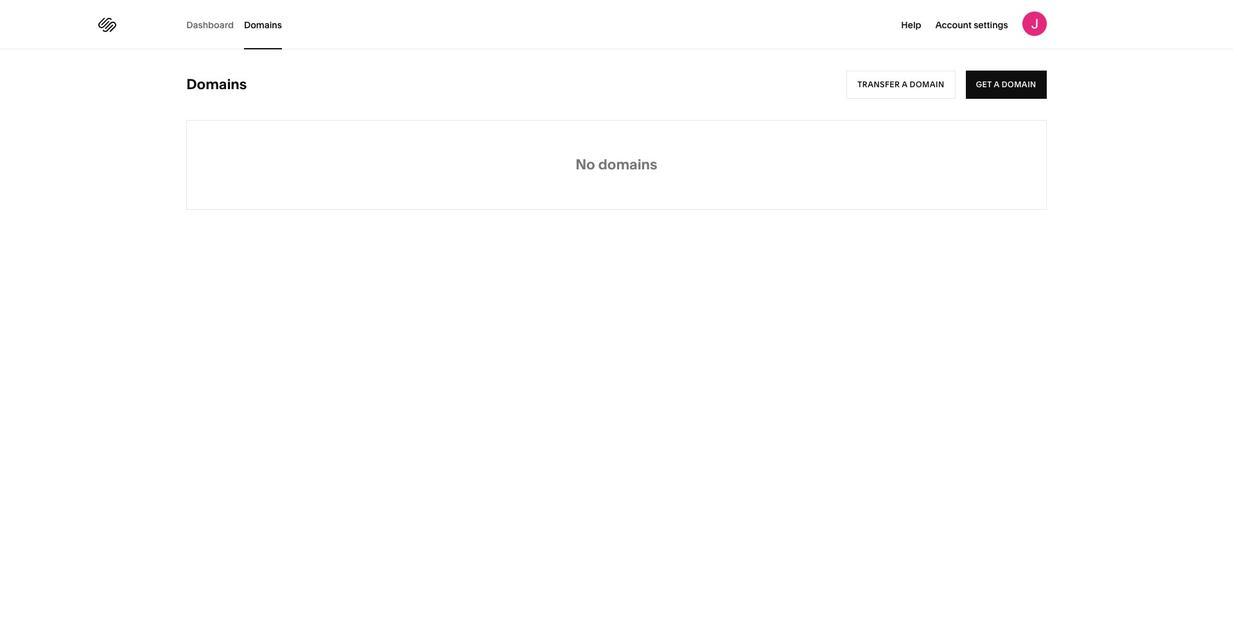 Task type: describe. For each thing, give the bounding box(es) containing it.
a for get
[[994, 80, 1000, 89]]

transfer a domain
[[858, 80, 945, 89]]

domains
[[598, 156, 658, 173]]

account settings
[[936, 19, 1009, 31]]

domain for get a domain
[[1002, 80, 1037, 89]]

dashboard
[[186, 19, 234, 31]]

tab list containing dashboard
[[186, 0, 292, 49]]

settings
[[974, 19, 1009, 31]]

0 vertical spatial domains
[[244, 19, 282, 31]]

domain for transfer a domain
[[910, 80, 945, 89]]



Task type: locate. For each thing, give the bounding box(es) containing it.
1 horizontal spatial a
[[994, 80, 1000, 89]]

get
[[976, 80, 992, 89]]

help
[[902, 19, 922, 31]]

domain right 'get' at the right top
[[1002, 80, 1037, 89]]

1 a from the left
[[902, 80, 908, 89]]

domain right transfer
[[910, 80, 945, 89]]

domain
[[910, 80, 945, 89], [1002, 80, 1037, 89]]

domains button
[[244, 0, 282, 49]]

2 domain from the left
[[1002, 80, 1037, 89]]

2 a from the left
[[994, 80, 1000, 89]]

0 horizontal spatial a
[[902, 80, 908, 89]]

account settings link
[[936, 18, 1009, 31]]

1 horizontal spatial domain
[[1002, 80, 1037, 89]]

a right 'get' at the right top
[[994, 80, 1000, 89]]

1 vertical spatial domains
[[186, 76, 247, 93]]

no domains
[[576, 156, 658, 173]]

a right transfer
[[902, 80, 908, 89]]

tab list
[[186, 0, 292, 49]]

a for transfer
[[902, 80, 908, 89]]

1 domain from the left
[[910, 80, 945, 89]]

domains right "dashboard" button
[[244, 19, 282, 31]]

get a domain
[[976, 80, 1037, 89]]

domains down "dashboard" button
[[186, 76, 247, 93]]

0 horizontal spatial domain
[[910, 80, 945, 89]]

domains
[[244, 19, 282, 31], [186, 76, 247, 93]]

dashboard button
[[186, 0, 234, 49]]

no
[[576, 156, 595, 173]]

account
[[936, 19, 972, 31]]

a
[[902, 80, 908, 89], [994, 80, 1000, 89]]

transfer a domain link
[[847, 71, 956, 99]]

help link
[[902, 18, 922, 31]]

transfer
[[858, 80, 900, 89]]

get a domain link
[[966, 71, 1047, 99]]



Task type: vqa. For each thing, say whether or not it's contained in the screenshot.
Comment for Comment notifications Get notified when someone leaves a comment on your site.
no



